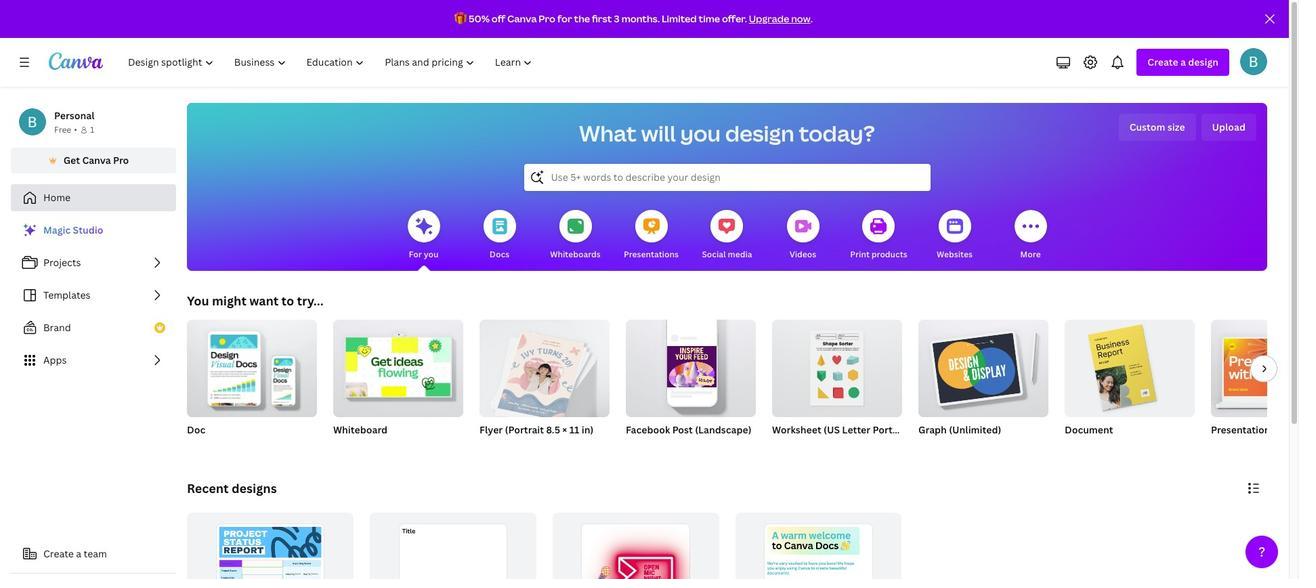 Task type: describe. For each thing, give the bounding box(es) containing it.
group for whiteboard
[[333, 314, 463, 417]]

in)
[[582, 423, 594, 436]]

group for worksheet (us letter portrait)
[[772, 314, 902, 417]]

doc
[[187, 423, 205, 436]]

presentation
[[1211, 423, 1270, 436]]

print products
[[850, 249, 907, 260]]

get canva pro button
[[11, 148, 176, 173]]

post
[[672, 423, 693, 436]]

1 horizontal spatial pro
[[539, 12, 555, 25]]

months.
[[622, 12, 660, 25]]

apps
[[43, 354, 67, 366]]

print
[[850, 249, 870, 260]]

graph (unlimited)
[[918, 423, 1001, 436]]

media
[[728, 249, 752, 260]]

canva inside button
[[82, 154, 111, 167]]

videos button
[[787, 200, 819, 271]]

whiteboard
[[333, 423, 387, 436]]

apps link
[[11, 347, 176, 374]]

whiteboard group
[[333, 314, 463, 454]]

upload button
[[1201, 114, 1256, 141]]

(16:9)
[[1273, 423, 1299, 436]]

presentation (16:9) group
[[1211, 320, 1299, 454]]

flyer
[[480, 423, 503, 436]]

document group
[[1065, 314, 1195, 454]]

a for design
[[1181, 56, 1186, 68]]

recent designs
[[187, 480, 277, 496]]

today?
[[799, 119, 875, 148]]

document
[[1065, 423, 1113, 436]]

designs
[[232, 480, 277, 496]]

free •
[[54, 124, 77, 135]]

worksheet (us letter portrait)
[[772, 423, 912, 436]]

custom size
[[1129, 121, 1185, 133]]

templates
[[43, 289, 90, 301]]

magic studio
[[43, 224, 103, 236]]

0 vertical spatial you
[[680, 119, 721, 148]]

templates link
[[11, 282, 176, 309]]

custom size button
[[1119, 114, 1196, 141]]

team
[[84, 547, 107, 560]]

presentations button
[[624, 200, 679, 271]]

magic
[[43, 224, 71, 236]]

facebook
[[626, 423, 670, 436]]

get canva pro
[[63, 154, 129, 167]]

what
[[579, 119, 637, 148]]

facebook post (landscape)
[[626, 423, 751, 436]]

social media
[[702, 249, 752, 260]]

size
[[1168, 121, 1185, 133]]

worksheet (us letter portrait) group
[[772, 314, 912, 454]]

a for team
[[76, 547, 81, 560]]

create for create a team
[[43, 547, 74, 560]]

might
[[212, 293, 246, 309]]

more
[[1020, 249, 1041, 260]]

limited
[[662, 12, 697, 25]]

social media button
[[702, 200, 752, 271]]

•
[[74, 124, 77, 135]]

50%
[[469, 12, 490, 25]]

home
[[43, 191, 71, 204]]

magic studio link
[[11, 217, 176, 244]]

more button
[[1014, 200, 1047, 271]]

for you button
[[407, 200, 440, 271]]

11
[[569, 423, 579, 436]]

print products button
[[850, 200, 907, 271]]

whiteboards
[[550, 249, 601, 260]]

flyer (portrait 8.5 × 11 in)
[[480, 423, 594, 436]]

get
[[63, 154, 80, 167]]

design inside dropdown button
[[1188, 56, 1218, 68]]

you might want to try...
[[187, 293, 323, 309]]

(us
[[824, 423, 840, 436]]

docs
[[490, 249, 509, 260]]

(unlimited)
[[949, 423, 1001, 436]]

for
[[557, 12, 572, 25]]

what will you design today?
[[579, 119, 875, 148]]

brad klo image
[[1240, 48, 1267, 75]]

🎁
[[455, 12, 467, 25]]



Task type: vqa. For each thing, say whether or not it's contained in the screenshot.
offer.
yes



Task type: locate. For each thing, give the bounding box(es) containing it.
1 horizontal spatial design
[[1188, 56, 1218, 68]]

a
[[1181, 56, 1186, 68], [76, 547, 81, 560]]

group for document
[[1065, 314, 1195, 417]]

×
[[562, 423, 567, 436]]

.
[[811, 12, 813, 25]]

3
[[614, 12, 620, 25]]

to
[[281, 293, 294, 309]]

brand
[[43, 321, 71, 334]]

list
[[11, 217, 176, 374]]

1 vertical spatial a
[[76, 547, 81, 560]]

create a design button
[[1137, 49, 1229, 76]]

1 horizontal spatial canva
[[507, 12, 537, 25]]

studio
[[73, 224, 103, 236]]

facebook post (landscape) group
[[626, 314, 756, 454]]

pro left for
[[539, 12, 555, 25]]

1 horizontal spatial you
[[680, 119, 721, 148]]

(portrait
[[505, 423, 544, 436]]

websites
[[937, 249, 973, 260]]

upgrade now button
[[749, 12, 811, 25]]

free
[[54, 124, 71, 135]]

group for graph (unlimited)
[[918, 314, 1048, 417]]

graph (unlimited) group
[[918, 314, 1048, 454]]

1 vertical spatial you
[[424, 249, 438, 260]]

0 vertical spatial canva
[[507, 12, 537, 25]]

0 horizontal spatial a
[[76, 547, 81, 560]]

create inside dropdown button
[[1148, 56, 1178, 68]]

you right for at the top of page
[[424, 249, 438, 260]]

create a team button
[[11, 540, 176, 568]]

list containing magic studio
[[11, 217, 176, 374]]

recent
[[187, 480, 229, 496]]

Search search field
[[551, 165, 903, 190]]

create a design
[[1148, 56, 1218, 68]]

worksheet
[[772, 423, 821, 436]]

personal
[[54, 109, 94, 122]]

off
[[492, 12, 505, 25]]

try...
[[297, 293, 323, 309]]

1 vertical spatial canva
[[82, 154, 111, 167]]

design
[[1188, 56, 1218, 68], [725, 119, 794, 148]]

pro up home link
[[113, 154, 129, 167]]

0 horizontal spatial create
[[43, 547, 74, 560]]

create left 'team'
[[43, 547, 74, 560]]

1 horizontal spatial a
[[1181, 56, 1186, 68]]

create inside button
[[43, 547, 74, 560]]

top level navigation element
[[119, 49, 544, 76]]

1 horizontal spatial create
[[1148, 56, 1178, 68]]

social
[[702, 249, 726, 260]]

presentation (16:9)
[[1211, 423, 1299, 436]]

create for create a design
[[1148, 56, 1178, 68]]

canva right get
[[82, 154, 111, 167]]

a inside button
[[76, 547, 81, 560]]

1 vertical spatial pro
[[113, 154, 129, 167]]

8.5
[[546, 423, 560, 436]]

projects link
[[11, 249, 176, 276]]

create a team
[[43, 547, 107, 560]]

for you
[[409, 249, 438, 260]]

0 horizontal spatial design
[[725, 119, 794, 148]]

0 horizontal spatial pro
[[113, 154, 129, 167]]

a up "size"
[[1181, 56, 1186, 68]]

group
[[187, 314, 317, 417], [333, 314, 463, 417], [480, 314, 610, 422], [626, 314, 756, 417], [772, 314, 902, 417], [918, 314, 1048, 417], [1065, 314, 1195, 417], [1211, 320, 1299, 417]]

time
[[699, 12, 720, 25]]

🎁 50% off canva pro for the first 3 months. limited time offer. upgrade now .
[[455, 12, 813, 25]]

1 vertical spatial create
[[43, 547, 74, 560]]

products
[[872, 249, 907, 260]]

canva right "off"
[[507, 12, 537, 25]]

portrait)
[[873, 423, 912, 436]]

group inside worksheet (us letter portrait) group
[[772, 314, 902, 417]]

pro
[[539, 12, 555, 25], [113, 154, 129, 167]]

videos
[[790, 249, 816, 260]]

1
[[90, 124, 94, 135]]

want
[[249, 293, 279, 309]]

0 vertical spatial a
[[1181, 56, 1186, 68]]

(landscape)
[[695, 423, 751, 436]]

create up custom size
[[1148, 56, 1178, 68]]

create
[[1148, 56, 1178, 68], [43, 547, 74, 560]]

canva
[[507, 12, 537, 25], [82, 154, 111, 167]]

None search field
[[524, 164, 930, 191]]

now
[[791, 12, 811, 25]]

upload
[[1212, 121, 1246, 133]]

a inside dropdown button
[[1181, 56, 1186, 68]]

presentations
[[624, 249, 679, 260]]

graph
[[918, 423, 947, 436]]

0 vertical spatial pro
[[539, 12, 555, 25]]

home link
[[11, 184, 176, 211]]

you inside for you button
[[424, 249, 438, 260]]

0 horizontal spatial canva
[[82, 154, 111, 167]]

a left 'team'
[[76, 547, 81, 560]]

group for doc
[[187, 314, 317, 417]]

doc group
[[187, 314, 317, 454]]

brand link
[[11, 314, 176, 341]]

whiteboards button
[[550, 200, 601, 271]]

custom
[[1129, 121, 1165, 133]]

first
[[592, 12, 612, 25]]

1 vertical spatial design
[[725, 119, 794, 148]]

projects
[[43, 256, 81, 269]]

you
[[680, 119, 721, 148], [424, 249, 438, 260]]

letter
[[842, 423, 870, 436]]

0 vertical spatial create
[[1148, 56, 1178, 68]]

design up search 'search box'
[[725, 119, 794, 148]]

flyer (portrait 8.5 × 11 in) group
[[480, 314, 610, 454]]

you right will
[[680, 119, 721, 148]]

design left brad klo image at the right top
[[1188, 56, 1218, 68]]

websites button
[[937, 200, 973, 271]]

docs button
[[483, 200, 516, 271]]

pro inside button
[[113, 154, 129, 167]]

0 horizontal spatial you
[[424, 249, 438, 260]]

for
[[409, 249, 422, 260]]

0 vertical spatial design
[[1188, 56, 1218, 68]]

upgrade
[[749, 12, 789, 25]]

you
[[187, 293, 209, 309]]

group for facebook post (landscape)
[[626, 314, 756, 417]]

the
[[574, 12, 590, 25]]

will
[[641, 119, 676, 148]]



